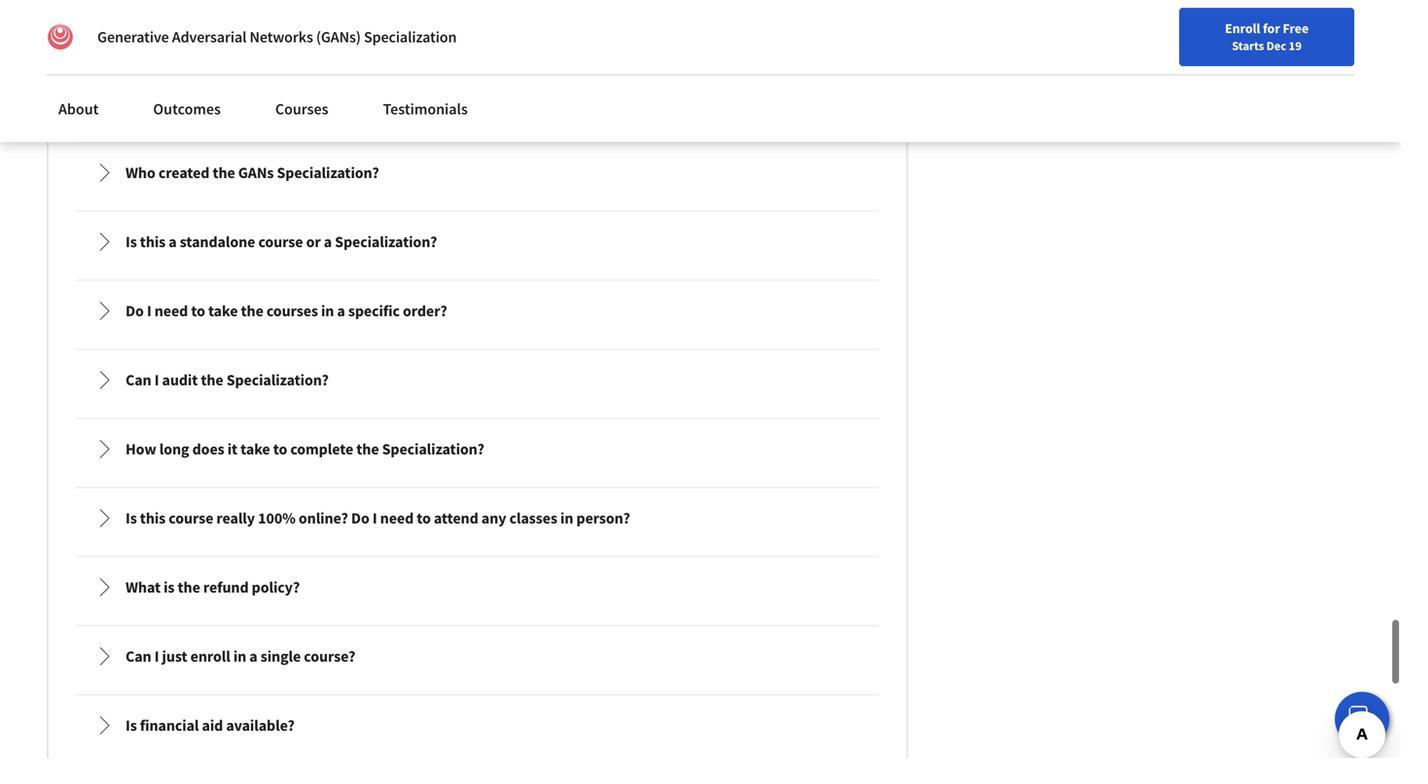 Task type: locate. For each thing, give the bounding box(es) containing it.
2 vertical spatial to
[[417, 509, 431, 528]]

0 vertical spatial need
[[155, 301, 188, 321]]

to
[[191, 301, 205, 321], [273, 439, 287, 459], [417, 509, 431, 528]]

can left just
[[126, 647, 151, 666]]

can left audit
[[126, 370, 151, 390]]

take right it
[[241, 439, 270, 459]]

2 this from the top
[[140, 509, 166, 528]]

is for is this course really 100% online? do i need to attend any classes in person?
[[126, 509, 137, 528]]

to left attend
[[417, 509, 431, 528]]

None search field
[[277, 12, 599, 51]]

2 horizontal spatial in
[[561, 509, 574, 528]]

course
[[258, 232, 303, 252], [169, 509, 213, 528]]

0 horizontal spatial course
[[169, 509, 213, 528]]

this left "standalone"
[[140, 232, 166, 252]]

i for do i need to take the courses in a specific order?
[[147, 301, 152, 321]]

specialization
[[364, 27, 457, 47]]

0 horizontal spatial to
[[191, 301, 205, 321]]

the right complete
[[356, 439, 379, 459]]

i
[[147, 301, 152, 321], [154, 370, 159, 390], [373, 509, 377, 528], [154, 647, 159, 666]]

dec
[[1267, 38, 1287, 54]]

specialization? down courses link
[[277, 163, 379, 182]]

take for it
[[241, 439, 270, 459]]

can i just enroll in a single course? button
[[79, 629, 876, 684]]

0 horizontal spatial take
[[208, 301, 238, 321]]

2 can from the top
[[126, 647, 151, 666]]

0 vertical spatial can
[[126, 370, 151, 390]]

about
[[58, 99, 99, 119]]

1 this from the top
[[140, 232, 166, 252]]

is down how
[[126, 509, 137, 528]]

enroll for free starts dec 19
[[1225, 19, 1309, 54]]

need
[[155, 301, 188, 321], [380, 509, 414, 528]]

0 vertical spatial is
[[126, 232, 137, 252]]

specialization? up specific
[[335, 232, 437, 252]]

the
[[213, 163, 235, 182], [241, 301, 264, 321], [201, 370, 223, 390], [356, 439, 379, 459], [178, 578, 200, 597]]

policy?
[[252, 578, 300, 597]]

generative
[[97, 27, 169, 47]]

does
[[192, 439, 224, 459]]

1 vertical spatial this
[[140, 509, 166, 528]]

courses
[[267, 301, 318, 321]]

in
[[321, 301, 334, 321], [561, 509, 574, 528], [233, 647, 246, 666]]

0 vertical spatial this
[[140, 232, 166, 252]]

who created the gans specialization?
[[126, 163, 379, 182]]

or
[[306, 232, 321, 252]]

1 vertical spatial can
[[126, 647, 151, 666]]

0 vertical spatial do
[[126, 301, 144, 321]]

1 vertical spatial do
[[351, 509, 370, 528]]

free
[[1283, 19, 1309, 37]]

enroll
[[1225, 19, 1261, 37]]

this
[[140, 232, 166, 252], [140, 509, 166, 528]]

deeplearning.ai image
[[47, 23, 74, 51]]

1 horizontal spatial course
[[258, 232, 303, 252]]

1 is from the top
[[126, 232, 137, 252]]

1 horizontal spatial to
[[273, 439, 287, 459]]

how
[[126, 439, 156, 459]]

1 can from the top
[[126, 370, 151, 390]]

1 vertical spatial to
[[273, 439, 287, 459]]

1 vertical spatial in
[[561, 509, 574, 528]]

19
[[1289, 38, 1302, 54]]

to left complete
[[273, 439, 287, 459]]

list item
[[76, 0, 879, 4]]

it
[[227, 439, 238, 459]]

1 vertical spatial course
[[169, 509, 213, 528]]

a left "standalone"
[[169, 232, 177, 252]]

is financial aid available? button
[[79, 698, 876, 753]]

can for can i audit the specialization?
[[126, 370, 151, 390]]

in right courses
[[321, 301, 334, 321]]

adversarial
[[172, 27, 247, 47]]

is this a standalone course or a specialization?
[[126, 232, 437, 252]]

outcomes
[[153, 99, 221, 119]]

do
[[126, 301, 144, 321], [351, 509, 370, 528]]

1 horizontal spatial need
[[380, 509, 414, 528]]

0 vertical spatial to
[[191, 301, 205, 321]]

3 is from the top
[[126, 716, 137, 735]]

2 is from the top
[[126, 509, 137, 528]]

0 horizontal spatial need
[[155, 301, 188, 321]]

complete
[[290, 439, 353, 459]]

can
[[126, 370, 151, 390], [126, 647, 151, 666]]

this up what
[[140, 509, 166, 528]]

take
[[208, 301, 238, 321], [241, 439, 270, 459]]

course?
[[304, 647, 356, 666]]

menu item
[[1049, 19, 1174, 83]]

in right classes
[[561, 509, 574, 528]]

a
[[169, 232, 177, 252], [324, 232, 332, 252], [337, 301, 345, 321], [249, 647, 258, 666]]

need up audit
[[155, 301, 188, 321]]

take up 'can i audit the specialization?'
[[208, 301, 238, 321]]

available?
[[226, 716, 295, 735]]

1 vertical spatial is
[[126, 509, 137, 528]]

course left really
[[169, 509, 213, 528]]

testimonials link
[[371, 88, 480, 130]]

can i just enroll in a single course?
[[126, 647, 356, 666]]

financial
[[140, 716, 199, 735]]

really
[[216, 509, 255, 528]]

the right audit
[[201, 370, 223, 390]]

1 vertical spatial take
[[241, 439, 270, 459]]

what is the refund policy? button
[[79, 560, 876, 615]]

gans
[[238, 163, 274, 182]]

2 horizontal spatial to
[[417, 509, 431, 528]]

1 horizontal spatial take
[[241, 439, 270, 459]]

2 vertical spatial in
[[233, 647, 246, 666]]

1 horizontal spatial in
[[321, 301, 334, 321]]

the left gans
[[213, 163, 235, 182]]

is down who in the top left of the page
[[126, 232, 137, 252]]

do i need to take the courses in a specific order? button
[[79, 284, 876, 338]]

2 vertical spatial is
[[126, 716, 137, 735]]

generative adversarial networks (gans) specialization
[[97, 27, 457, 47]]

need left attend
[[380, 509, 414, 528]]

standalone
[[180, 232, 255, 252]]

person?
[[577, 509, 630, 528]]

specialization?
[[277, 163, 379, 182], [335, 232, 437, 252], [226, 370, 329, 390], [382, 439, 485, 459]]

is
[[126, 232, 137, 252], [126, 509, 137, 528], [126, 716, 137, 735]]

to up audit
[[191, 301, 205, 321]]

0 vertical spatial take
[[208, 301, 238, 321]]

the left courses
[[241, 301, 264, 321]]

in right the enroll
[[233, 647, 246, 666]]

is left financial
[[126, 716, 137, 735]]

course left or
[[258, 232, 303, 252]]



Task type: vqa. For each thing, say whether or not it's contained in the screenshot.
1st Is from the bottom of the page
yes



Task type: describe. For each thing, give the bounding box(es) containing it.
attend
[[434, 509, 479, 528]]

do i need to take the courses in a specific order?
[[126, 301, 447, 321]]

created
[[158, 163, 210, 182]]

i for can i just enroll in a single course?
[[154, 647, 159, 666]]

is
[[164, 578, 175, 597]]

coursera image
[[23, 16, 147, 47]]

specialization? up attend
[[382, 439, 485, 459]]

the right the is
[[178, 578, 200, 597]]

to inside is this course really 100% online? do i need to attend any classes in person? dropdown button
[[417, 509, 431, 528]]

specialization? down do i need to take the courses in a specific order?
[[226, 370, 329, 390]]

who
[[126, 163, 155, 182]]

can i audit the specialization? button
[[79, 353, 876, 407]]

to inside the how long does it take to complete the specialization? dropdown button
[[273, 439, 287, 459]]

how long does it take to complete the specialization? button
[[79, 422, 876, 476]]

courses link
[[264, 88, 340, 130]]

is this course really 100% online? do i need to attend any classes in person?
[[126, 509, 630, 528]]

is for is financial aid available?
[[126, 716, 137, 735]]

i for can i audit the specialization?
[[154, 370, 159, 390]]

1 horizontal spatial do
[[351, 509, 370, 528]]

is this a standalone course or a specialization? button
[[79, 215, 876, 269]]

0 horizontal spatial in
[[233, 647, 246, 666]]

chat with us image
[[1347, 704, 1378, 735]]

enroll
[[190, 647, 230, 666]]

about link
[[47, 88, 110, 130]]

0 vertical spatial in
[[321, 301, 334, 321]]

any
[[482, 509, 507, 528]]

can for can i just enroll in a single course?
[[126, 647, 151, 666]]

networks
[[250, 27, 313, 47]]

online?
[[299, 509, 348, 528]]

single
[[261, 647, 301, 666]]

for
[[1263, 19, 1281, 37]]

classes
[[510, 509, 558, 528]]

refund
[[203, 578, 249, 597]]

a right or
[[324, 232, 332, 252]]

this for course
[[140, 509, 166, 528]]

testimonials
[[383, 99, 468, 119]]

long
[[159, 439, 189, 459]]

can i audit the specialization?
[[126, 370, 329, 390]]

what
[[126, 578, 161, 597]]

order?
[[403, 301, 447, 321]]

is for is this a standalone course or a specialization?
[[126, 232, 137, 252]]

(gans)
[[316, 27, 361, 47]]

how long does it take to complete the specialization?
[[126, 439, 485, 459]]

audit
[[162, 370, 198, 390]]

take for to
[[208, 301, 238, 321]]

just
[[162, 647, 187, 666]]

starts
[[1232, 38, 1265, 54]]

outcomes link
[[142, 88, 233, 130]]

courses
[[275, 99, 329, 119]]

100%
[[258, 509, 296, 528]]

aid
[[202, 716, 223, 735]]

specific
[[348, 301, 400, 321]]

0 vertical spatial course
[[258, 232, 303, 252]]

what is the refund policy?
[[126, 578, 300, 597]]

who created the gans specialization? button
[[79, 145, 876, 200]]

is financial aid available?
[[126, 716, 295, 735]]

a left specific
[[337, 301, 345, 321]]

is this course really 100% online? do i need to attend any classes in person? button
[[79, 491, 876, 545]]

0 horizontal spatial do
[[126, 301, 144, 321]]

to inside do i need to take the courses in a specific order? dropdown button
[[191, 301, 205, 321]]

1 vertical spatial need
[[380, 509, 414, 528]]

a left single
[[249, 647, 258, 666]]

this for a
[[140, 232, 166, 252]]



